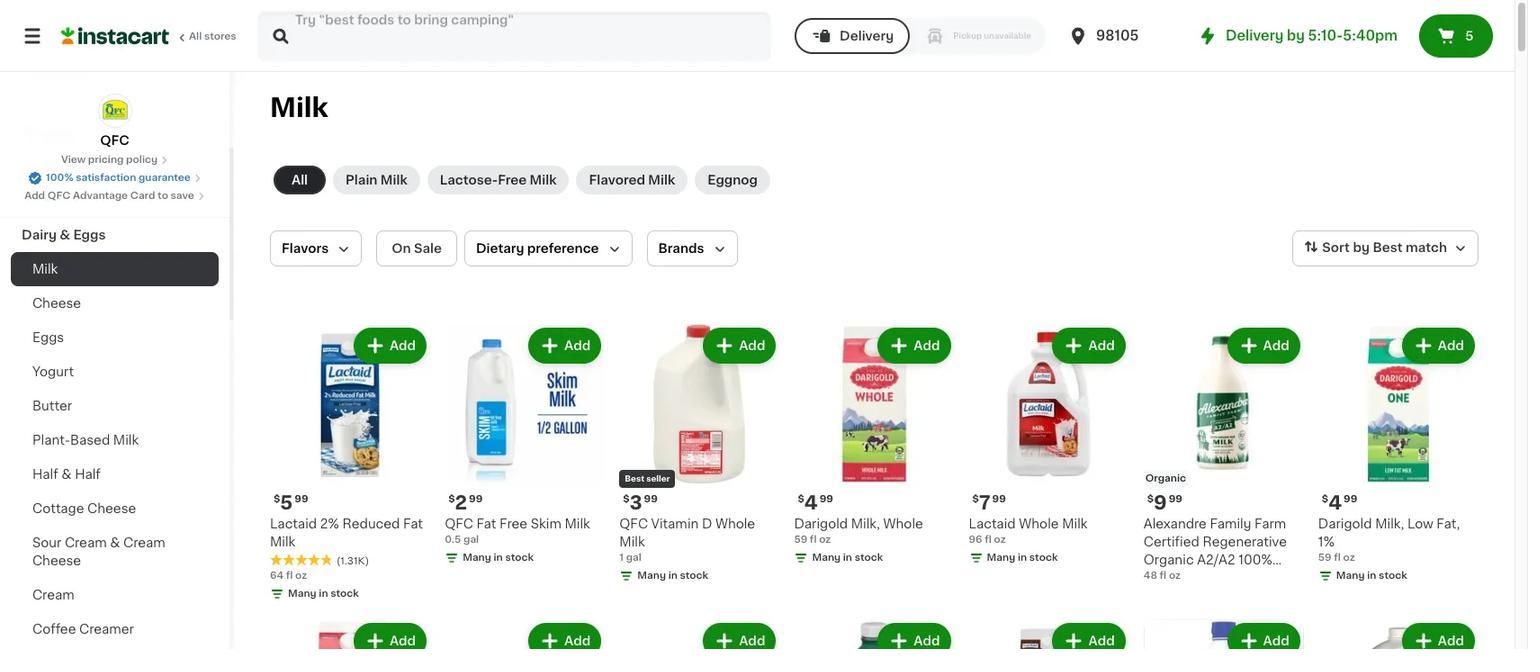 Task type: describe. For each thing, give the bounding box(es) containing it.
3
[[630, 493, 642, 512]]

plain milk
[[346, 174, 408, 186]]

Search field
[[259, 13, 770, 59]]

$ for darigold milk, low fat, 1%
[[1322, 494, 1329, 504]]

stock for d
[[680, 571, 709, 581]]

(1.31k)
[[337, 556, 369, 566]]

cottage cheese link
[[11, 491, 219, 526]]

many in stock for whole
[[812, 553, 883, 563]]

brands button
[[647, 230, 738, 266]]

fat inside lactaid 2% reduced fat milk
[[403, 518, 423, 530]]

99 for lactaid 2% reduced fat milk
[[295, 494, 308, 504]]

free inside qfc fat free skim milk 0.5 gal
[[500, 518, 528, 530]]

grass-
[[1144, 572, 1186, 584]]

many for darigold milk, whole
[[812, 553, 841, 563]]

milk inside alexandre family farm certified regenerative organic a2/a2 100% grass-fed milk
[[1210, 572, 1236, 584]]

regenerative
[[1203, 536, 1287, 548]]

1 vertical spatial cheese
[[87, 502, 136, 515]]

fl inside darigold milk, low fat, 1% 59 fl oz
[[1334, 553, 1341, 563]]

milk, for low
[[1376, 518, 1405, 530]]

d
[[702, 518, 712, 530]]

lactose-
[[440, 174, 498, 186]]

flavored
[[589, 174, 645, 186]]

many down 64 fl oz
[[288, 589, 317, 599]]

qfc logo image
[[98, 94, 132, 128]]

produce
[[22, 194, 76, 207]]

eggs link
[[11, 320, 219, 355]]

gal for 3
[[626, 553, 642, 563]]

cream link
[[11, 578, 219, 612]]

all stores
[[189, 32, 236, 41]]

fl inside 'darigold milk, whole 59 fl oz'
[[810, 535, 817, 545]]

cream down the cottage cheese
[[65, 537, 107, 549]]

cream down 'cottage cheese' link
[[123, 537, 165, 549]]

lactaid 2% reduced fat milk
[[270, 518, 423, 548]]

advantage
[[73, 191, 128, 201]]

dairy & eggs link
[[11, 218, 219, 252]]

0 vertical spatial cheese
[[32, 297, 81, 310]]

eggs inside dairy & eggs link
[[73, 229, 106, 241]]

butter link
[[11, 389, 219, 423]]

sour cream & cream cheese link
[[11, 526, 219, 578]]

in for whole
[[843, 553, 852, 563]]

milk inside lactaid whole milk 96 fl oz
[[1062, 518, 1088, 530]]

48
[[1144, 571, 1158, 581]]

on
[[392, 242, 411, 255]]

qfc for qfc vitamin d whole milk 1 gal
[[620, 518, 648, 530]]

delivery button
[[795, 18, 910, 54]]

cheese link
[[11, 286, 219, 320]]

1%
[[1319, 536, 1335, 548]]

milk link
[[11, 252, 219, 286]]

dairy
[[22, 229, 57, 241]]

preference
[[527, 242, 599, 255]]

gal for 2
[[464, 535, 479, 545]]

many for lactaid whole milk
[[987, 553, 1016, 563]]

1 half from the left
[[32, 468, 58, 481]]

eggs inside eggs link
[[32, 331, 64, 344]]

7
[[979, 493, 991, 512]]

48 fl oz
[[1144, 571, 1181, 581]]

add inside add qfc advantage card to save link
[[24, 191, 45, 201]]

view
[[61, 155, 86, 165]]

lists link
[[11, 50, 219, 86]]

by for sort
[[1353, 241, 1370, 254]]

Best match Sort by field
[[1293, 230, 1479, 266]]

guarantee
[[139, 173, 191, 183]]

to
[[158, 191, 168, 201]]

recipes link
[[11, 115, 219, 149]]

milk inside qfc vitamin d whole milk 1 gal
[[620, 536, 645, 548]]

stock for milk
[[1030, 553, 1058, 563]]

save
[[171, 191, 194, 201]]

lists
[[50, 62, 81, 75]]

half & half link
[[11, 457, 219, 491]]

match
[[1406, 241, 1447, 254]]

fat,
[[1437, 518, 1460, 530]]

produce link
[[11, 184, 219, 218]]

delivery by 5:10-5:40pm link
[[1197, 25, 1398, 47]]

product group containing 2
[[445, 324, 605, 569]]

product group containing 5
[[270, 324, 430, 605]]

lactaid for fl
[[969, 518, 1016, 530]]

recipes
[[22, 126, 74, 139]]

in for low
[[1368, 571, 1377, 581]]

$ 4 99 for darigold milk, low fat, 1%
[[1322, 493, 1358, 512]]

fed
[[1186, 572, 1207, 584]]

& for dairy
[[60, 229, 70, 241]]

5:10-
[[1308, 29, 1343, 42]]

9
[[1154, 493, 1167, 512]]

96
[[969, 535, 983, 545]]

eggnog link
[[695, 166, 771, 194]]

stock for low
[[1379, 571, 1408, 581]]

100% satisfaction guarantee button
[[28, 167, 202, 185]]

whole inside 'darigold milk, whole 59 fl oz'
[[884, 518, 923, 530]]

thanksgiving
[[22, 160, 108, 173]]

reduced
[[343, 518, 400, 530]]

organic inside alexandre family farm certified regenerative organic a2/a2 100% grass-fed milk
[[1144, 554, 1194, 566]]

qfc link
[[98, 94, 132, 149]]

best for best match
[[1373, 241, 1403, 254]]

dietary
[[476, 242, 524, 255]]

99 for qfc vitamin d whole milk
[[644, 494, 658, 504]]

sort by
[[1323, 241, 1370, 254]]

farm
[[1255, 518, 1287, 530]]

darigold for fl
[[794, 518, 848, 530]]

alexandre family farm certified regenerative organic a2/a2 100% grass-fed milk
[[1144, 518, 1287, 584]]

$ 4 99 for darigold milk, whole
[[798, 493, 834, 512]]

100% inside alexandre family farm certified regenerative organic a2/a2 100% grass-fed milk
[[1239, 554, 1273, 566]]

99 for qfc fat free skim milk
[[469, 494, 483, 504]]

view pricing policy link
[[61, 153, 168, 167]]

milk inside lactaid 2% reduced fat milk
[[270, 536, 296, 548]]

stores
[[204, 32, 236, 41]]

whole inside qfc vitamin d whole milk 1 gal
[[716, 518, 755, 530]]

5 inside button
[[1466, 30, 1474, 42]]

all link
[[274, 166, 326, 194]]

card
[[130, 191, 155, 201]]

oz inside lactaid whole milk 96 fl oz
[[994, 535, 1006, 545]]

$ 5 99
[[274, 493, 308, 512]]

flavors
[[282, 242, 329, 255]]

$ for qfc vitamin d whole milk
[[623, 494, 630, 504]]

many in stock for low
[[1337, 571, 1408, 581]]

100% satisfaction guarantee
[[46, 173, 191, 183]]

instacart logo image
[[61, 25, 169, 47]]

2 half from the left
[[75, 468, 101, 481]]

$ 9 99
[[1147, 493, 1183, 512]]

plant-
[[32, 434, 70, 446]]

& inside sour cream & cream cheese
[[110, 537, 120, 549]]

stock for free
[[505, 553, 534, 563]]

qfc for qfc
[[100, 134, 129, 147]]

stock for whole
[[855, 553, 883, 563]]

$ for lactaid 2% reduced fat milk
[[274, 494, 280, 504]]

flavored milk
[[589, 174, 675, 186]]

on sale
[[392, 242, 442, 255]]

milk inside qfc fat free skim milk 0.5 gal
[[565, 518, 590, 530]]

$ for lactaid whole milk
[[973, 494, 979, 504]]

best seller
[[625, 475, 670, 483]]

darigold milk, low fat, 1% 59 fl oz
[[1319, 518, 1460, 563]]

dietary preference
[[476, 242, 599, 255]]

yogurt
[[32, 365, 74, 378]]

100% inside 100% satisfaction guarantee button
[[46, 173, 73, 183]]

2%
[[320, 518, 339, 530]]

yogurt link
[[11, 355, 219, 389]]

all for all
[[292, 174, 308, 186]]

sour
[[32, 537, 62, 549]]

many for qfc fat free skim milk
[[463, 553, 491, 563]]



Task type: locate. For each thing, give the bounding box(es) containing it.
many down 'darigold milk, whole 59 fl oz'
[[812, 553, 841, 563]]

99 inside $ 2 99
[[469, 494, 483, 504]]

0 vertical spatial 100%
[[46, 173, 73, 183]]

99 for darigold milk, low fat, 1%
[[1344, 494, 1358, 504]]

stock
[[505, 553, 534, 563], [855, 553, 883, 563], [1030, 553, 1058, 563], [680, 571, 709, 581], [1379, 571, 1408, 581], [331, 589, 359, 599]]

oz inside darigold milk, low fat, 1% 59 fl oz
[[1344, 553, 1355, 563]]

qfc down thanksgiving
[[48, 191, 70, 201]]

many in stock for free
[[463, 553, 534, 563]]

0 vertical spatial organic
[[1146, 474, 1187, 484]]

service type group
[[795, 18, 1046, 54]]

gal right 0.5
[[464, 535, 479, 545]]

alexandre
[[1144, 518, 1207, 530]]

$ 4 99 up 'darigold milk, whole 59 fl oz'
[[798, 493, 834, 512]]

fat right "reduced"
[[403, 518, 423, 530]]

darigold inside darigold milk, low fat, 1% 59 fl oz
[[1319, 518, 1372, 530]]

many in stock down darigold milk, low fat, 1% 59 fl oz
[[1337, 571, 1408, 581]]

many down qfc vitamin d whole milk 1 gal at the bottom
[[638, 571, 666, 581]]

darigold
[[794, 518, 848, 530], [1319, 518, 1372, 530]]

1
[[620, 553, 624, 563]]

2 $ from the left
[[448, 494, 455, 504]]

0 horizontal spatial by
[[1287, 29, 1305, 42]]

4 up 1%
[[1329, 493, 1342, 512]]

1 horizontal spatial half
[[75, 468, 101, 481]]

best inside best match sort by field
[[1373, 241, 1403, 254]]

1 4 from the left
[[805, 493, 818, 512]]

dairy & eggs
[[22, 229, 106, 241]]

$ up 96
[[973, 494, 979, 504]]

0 vertical spatial best
[[1373, 241, 1403, 254]]

2 whole from the left
[[884, 518, 923, 530]]

4
[[805, 493, 818, 512], [1329, 493, 1342, 512]]

1 horizontal spatial whole
[[884, 518, 923, 530]]

lactaid inside lactaid whole milk 96 fl oz
[[969, 518, 1016, 530]]

6 99 from the left
[[1169, 494, 1183, 504]]

0 horizontal spatial best
[[625, 475, 645, 483]]

by inside field
[[1353, 241, 1370, 254]]

by for delivery
[[1287, 29, 1305, 42]]

99 up darigold milk, low fat, 1% 59 fl oz
[[1344, 494, 1358, 504]]

delivery by 5:10-5:40pm
[[1226, 29, 1398, 42]]

in down lactaid 2% reduced fat milk
[[319, 589, 328, 599]]

& right dairy on the top
[[60, 229, 70, 241]]

59 inside darigold milk, low fat, 1% 59 fl oz
[[1319, 553, 1332, 563]]

0.5
[[445, 535, 461, 545]]

fl inside lactaid whole milk 96 fl oz
[[985, 535, 992, 545]]

2 darigold from the left
[[1319, 518, 1372, 530]]

qfc vitamin d whole milk 1 gal
[[620, 518, 755, 563]]

product group containing 7
[[969, 324, 1129, 569]]

many in stock down 'darigold milk, whole 59 fl oz'
[[812, 553, 883, 563]]

1 vertical spatial eggs
[[32, 331, 64, 344]]

fat inside qfc fat free skim milk 0.5 gal
[[477, 518, 496, 530]]

organic
[[1146, 474, 1187, 484], [1144, 554, 1194, 566]]

64
[[270, 571, 284, 581]]

4 99 from the left
[[820, 494, 834, 504]]

1 horizontal spatial fat
[[477, 518, 496, 530]]

0 horizontal spatial fat
[[403, 518, 423, 530]]

0 horizontal spatial 59
[[794, 535, 808, 545]]

best
[[1373, 241, 1403, 254], [625, 475, 645, 483]]

qfc down 3
[[620, 518, 648, 530]]

99 up lactaid 2% reduced fat milk
[[295, 494, 308, 504]]

1 horizontal spatial delivery
[[1226, 29, 1284, 42]]

qfc inside add qfc advantage card to save link
[[48, 191, 70, 201]]

5
[[1466, 30, 1474, 42], [280, 493, 293, 512]]

99 for lactaid whole milk
[[993, 494, 1006, 504]]

qfc inside qfc link
[[100, 134, 129, 147]]

$ 4 99 up 1%
[[1322, 493, 1358, 512]]

$ up 64
[[274, 494, 280, 504]]

sort
[[1323, 241, 1350, 254]]

gal right 1
[[626, 553, 642, 563]]

many in stock down 64 fl oz
[[288, 589, 359, 599]]

cottage cheese
[[32, 502, 136, 515]]

1 vertical spatial 59
[[1319, 553, 1332, 563]]

$ for qfc fat free skim milk
[[448, 494, 455, 504]]

qfc
[[100, 134, 129, 147], [48, 191, 70, 201], [445, 518, 473, 530], [620, 518, 648, 530]]

99 inside $ 3 99
[[644, 494, 658, 504]]

2 $ 4 99 from the left
[[1322, 493, 1358, 512]]

stock down 'darigold milk, whole 59 fl oz'
[[855, 553, 883, 563]]

all
[[189, 32, 202, 41], [292, 174, 308, 186]]

lactose-free milk
[[440, 174, 557, 186]]

gal inside qfc vitamin d whole milk 1 gal
[[626, 553, 642, 563]]

lactaid inside lactaid 2% reduced fat milk
[[270, 518, 317, 530]]

2
[[455, 493, 467, 512]]

plain
[[346, 174, 378, 186]]

99 right 9
[[1169, 494, 1183, 504]]

milk, for whole
[[851, 518, 880, 530]]

many in stock for milk
[[987, 553, 1058, 563]]

1 fat from the left
[[403, 518, 423, 530]]

99 right 3
[[644, 494, 658, 504]]

None search field
[[257, 11, 772, 61]]

2 vertical spatial &
[[110, 537, 120, 549]]

dietary preference button
[[464, 230, 632, 266]]

many in stock down qfc fat free skim milk 0.5 gal
[[463, 553, 534, 563]]

stock down (1.31k)
[[331, 589, 359, 599]]

0 vertical spatial eggs
[[73, 229, 106, 241]]

half & half
[[32, 468, 101, 481]]

99 inside $ 7 99
[[993, 494, 1006, 504]]

product group containing 9
[[1144, 324, 1304, 584]]

stock down darigold milk, low fat, 1% 59 fl oz
[[1379, 571, 1408, 581]]

& down 'cottage cheese' link
[[110, 537, 120, 549]]

qfc inside qfc vitamin d whole milk 1 gal
[[620, 518, 648, 530]]

many in stock down qfc vitamin d whole milk 1 gal at the bottom
[[638, 571, 709, 581]]

lactaid whole milk 96 fl oz
[[969, 518, 1088, 545]]

whole
[[716, 518, 755, 530], [884, 518, 923, 530], [1019, 518, 1059, 530]]

6 $ from the left
[[1147, 494, 1154, 504]]

1 horizontal spatial eggs
[[73, 229, 106, 241]]

59 inside 'darigold milk, whole 59 fl oz'
[[794, 535, 808, 545]]

1 milk, from the left
[[851, 518, 880, 530]]

cheese down sour
[[32, 555, 81, 567]]

best for best seller
[[625, 475, 645, 483]]

0 vertical spatial 59
[[794, 535, 808, 545]]

cottage
[[32, 502, 84, 515]]

in down darigold milk, low fat, 1% 59 fl oz
[[1368, 571, 1377, 581]]

1 vertical spatial best
[[625, 475, 645, 483]]

add qfc advantage card to save
[[24, 191, 194, 201]]

$ up 'darigold milk, whole 59 fl oz'
[[798, 494, 805, 504]]

1 horizontal spatial $ 4 99
[[1322, 493, 1358, 512]]

in down 'darigold milk, whole 59 fl oz'
[[843, 553, 852, 563]]

0 horizontal spatial darigold
[[794, 518, 848, 530]]

0 vertical spatial free
[[498, 174, 527, 186]]

darigold for 1%
[[1319, 518, 1372, 530]]

1 horizontal spatial darigold
[[1319, 518, 1372, 530]]

darigold inside 'darigold milk, whole 59 fl oz'
[[794, 518, 848, 530]]

3 $ from the left
[[623, 494, 630, 504]]

4 $ from the left
[[798, 494, 805, 504]]

cheese down half & half "link" on the left
[[87, 502, 136, 515]]

darigold milk, whole 59 fl oz
[[794, 518, 923, 545]]

0 vertical spatial all
[[189, 32, 202, 41]]

$ up alexandre on the bottom of page
[[1147, 494, 1154, 504]]

5 $ from the left
[[973, 494, 979, 504]]

free
[[498, 174, 527, 186], [500, 518, 528, 530]]

skim
[[531, 518, 562, 530]]

delivery for delivery
[[840, 30, 894, 42]]

2 4 from the left
[[1329, 493, 1342, 512]]

1 horizontal spatial 59
[[1319, 553, 1332, 563]]

99 right "7"
[[993, 494, 1006, 504]]

eggs up yogurt
[[32, 331, 64, 344]]

stock down lactaid whole milk 96 fl oz
[[1030, 553, 1058, 563]]

99 for darigold milk, whole
[[820, 494, 834, 504]]

0 horizontal spatial half
[[32, 468, 58, 481]]

butter
[[32, 400, 72, 412]]

lactaid
[[270, 518, 317, 530], [969, 518, 1016, 530]]

0 vertical spatial &
[[60, 229, 70, 241]]

0 horizontal spatial delivery
[[840, 30, 894, 42]]

$ inside $ 5 99
[[274, 494, 280, 504]]

best left seller
[[625, 475, 645, 483]]

1 darigold from the left
[[794, 518, 848, 530]]

in down qfc vitamin d whole milk 1 gal at the bottom
[[668, 571, 678, 581]]

2 lactaid from the left
[[969, 518, 1016, 530]]

0 horizontal spatial 100%
[[46, 173, 73, 183]]

pricing
[[88, 155, 124, 165]]

eggs down advantage
[[73, 229, 106, 241]]

1 horizontal spatial 100%
[[1239, 554, 1273, 566]]

1 vertical spatial gal
[[626, 553, 642, 563]]

in down qfc fat free skim milk 0.5 gal
[[494, 553, 503, 563]]

all left plain
[[292, 174, 308, 186]]

1 horizontal spatial best
[[1373, 241, 1403, 254]]

0 vertical spatial gal
[[464, 535, 479, 545]]

many down lactaid whole milk 96 fl oz
[[987, 553, 1016, 563]]

qfc for qfc fat free skim milk 0.5 gal
[[445, 518, 473, 530]]

$ inside $ 9 99
[[1147, 494, 1154, 504]]

qfc up 0.5
[[445, 518, 473, 530]]

many down darigold milk, low fat, 1% 59 fl oz
[[1337, 571, 1365, 581]]

policy
[[126, 155, 158, 165]]

in for d
[[668, 571, 678, 581]]

organic up 48 fl oz
[[1144, 554, 1194, 566]]

2 99 from the left
[[469, 494, 483, 504]]

stock down qfc vitamin d whole milk 1 gal at the bottom
[[680, 571, 709, 581]]

1 $ 4 99 from the left
[[798, 493, 834, 512]]

half down plant-
[[32, 468, 58, 481]]

100% down view on the left top of the page
[[46, 173, 73, 183]]

1 horizontal spatial gal
[[626, 553, 642, 563]]

by right sort
[[1353, 241, 1370, 254]]

98105
[[1096, 29, 1139, 42]]

99 inside $ 5 99
[[295, 494, 308, 504]]

creamer
[[79, 623, 134, 636]]

7 99 from the left
[[1344, 494, 1358, 504]]

0 horizontal spatial 4
[[805, 493, 818, 512]]

0 horizontal spatial whole
[[716, 518, 755, 530]]

5 inside product "group"
[[280, 493, 293, 512]]

satisfaction
[[76, 173, 136, 183]]

& inside "link"
[[61, 468, 72, 481]]

1 vertical spatial organic
[[1144, 554, 1194, 566]]

gal inside qfc fat free skim milk 0.5 gal
[[464, 535, 479, 545]]

$ up 0.5
[[448, 494, 455, 504]]

qfc up view pricing policy link at the top left of the page
[[100, 134, 129, 147]]

99 right 2
[[469, 494, 483, 504]]

product group
[[270, 324, 430, 605], [445, 324, 605, 569], [620, 324, 780, 587], [794, 324, 955, 569], [969, 324, 1129, 569], [1144, 324, 1304, 584], [1319, 324, 1479, 587], [270, 619, 430, 649], [445, 619, 605, 649], [620, 619, 780, 649], [794, 619, 955, 649], [969, 619, 1129, 649], [1144, 619, 1304, 649], [1319, 619, 1479, 649]]

1 horizontal spatial all
[[292, 174, 308, 186]]

many for qfc vitamin d whole milk
[[638, 571, 666, 581]]

98105 button
[[1068, 11, 1176, 61]]

lactaid down $ 7 99 at bottom
[[969, 518, 1016, 530]]

3 whole from the left
[[1019, 518, 1059, 530]]

free up dietary
[[498, 174, 527, 186]]

2 fat from the left
[[477, 518, 496, 530]]

many down qfc fat free skim milk 0.5 gal
[[463, 553, 491, 563]]

best match
[[1373, 241, 1447, 254]]

100%
[[46, 173, 73, 183], [1239, 554, 1273, 566]]

$ for alexandre family farm certified regenerative organic a2/a2 100% grass-fed milk
[[1147, 494, 1154, 504]]

add qfc advantage card to save link
[[24, 189, 205, 203]]

cheese inside sour cream & cream cheese
[[32, 555, 81, 567]]

3 99 from the left
[[644, 494, 658, 504]]

all stores link
[[61, 11, 238, 61]]

free left 'skim'
[[500, 518, 528, 530]]

2 vertical spatial cheese
[[32, 555, 81, 567]]

$ 7 99
[[973, 493, 1006, 512]]

0 horizontal spatial eggs
[[32, 331, 64, 344]]

product group containing 3
[[620, 324, 780, 587]]

family
[[1210, 518, 1252, 530]]

thanksgiving link
[[11, 149, 219, 184]]

eggs
[[73, 229, 106, 241], [32, 331, 64, 344]]

organic up $ 9 99
[[1146, 474, 1187, 484]]

qfc inside qfc fat free skim milk 0.5 gal
[[445, 518, 473, 530]]

on sale button
[[376, 230, 457, 266]]

64 fl oz
[[270, 571, 307, 581]]

milk inside "link"
[[32, 263, 58, 275]]

1 lactaid from the left
[[270, 518, 317, 530]]

2 horizontal spatial whole
[[1019, 518, 1059, 530]]

1 horizontal spatial milk,
[[1376, 518, 1405, 530]]

many for darigold milk, low fat, 1%
[[1337, 571, 1365, 581]]

by left the 5:10-
[[1287, 29, 1305, 42]]

5 button
[[1420, 14, 1493, 58]]

a2/a2
[[1197, 554, 1236, 566]]

0 horizontal spatial all
[[189, 32, 202, 41]]

$ for darigold milk, whole
[[798, 494, 805, 504]]

1 vertical spatial 5
[[280, 493, 293, 512]]

4 for darigold milk, low fat, 1%
[[1329, 493, 1342, 512]]

& for half
[[61, 468, 72, 481]]

certified
[[1144, 536, 1200, 548]]

1 vertical spatial free
[[500, 518, 528, 530]]

best inside product "group"
[[625, 475, 645, 483]]

0 horizontal spatial gal
[[464, 535, 479, 545]]

$ inside $ 7 99
[[973, 494, 979, 504]]

1 horizontal spatial 5
[[1466, 30, 1474, 42]]

whole inside lactaid whole milk 96 fl oz
[[1019, 518, 1059, 530]]

1 99 from the left
[[295, 494, 308, 504]]

1 horizontal spatial by
[[1353, 241, 1370, 254]]

59
[[794, 535, 808, 545], [1319, 553, 1332, 563]]

1 horizontal spatial 4
[[1329, 493, 1342, 512]]

delivery
[[1226, 29, 1284, 42], [840, 30, 894, 42]]

100% down regenerative
[[1239, 554, 1273, 566]]

$ 4 99
[[798, 493, 834, 512], [1322, 493, 1358, 512]]

milk, inside darigold milk, low fat, 1% 59 fl oz
[[1376, 518, 1405, 530]]

in for milk
[[1018, 553, 1027, 563]]

lactaid down $ 5 99
[[270, 518, 317, 530]]

seller
[[646, 475, 670, 483]]

milk, inside 'darigold milk, whole 59 fl oz'
[[851, 518, 880, 530]]

oz inside 'darigold milk, whole 59 fl oz'
[[819, 535, 831, 545]]

lactaid for milk
[[270, 518, 317, 530]]

all left stores
[[189, 32, 202, 41]]

$ 2 99
[[448, 493, 483, 512]]

1 vertical spatial &
[[61, 468, 72, 481]]

0 vertical spatial by
[[1287, 29, 1305, 42]]

delivery inside button
[[840, 30, 894, 42]]

all for all stores
[[189, 32, 202, 41]]

$ inside $ 3 99
[[623, 494, 630, 504]]

fat
[[403, 518, 423, 530], [477, 518, 496, 530]]

0 vertical spatial 5
[[1466, 30, 1474, 42]]

cream up coffee
[[32, 589, 74, 601]]

1 horizontal spatial lactaid
[[969, 518, 1016, 530]]

vitamin
[[651, 518, 699, 530]]

plant-based milk
[[32, 434, 139, 446]]

milk,
[[851, 518, 880, 530], [1376, 518, 1405, 530]]

low
[[1408, 518, 1434, 530]]

cream
[[65, 537, 107, 549], [123, 537, 165, 549], [32, 589, 74, 601]]

$ up 1%
[[1322, 494, 1329, 504]]

many in stock for d
[[638, 571, 709, 581]]

7 $ from the left
[[1322, 494, 1329, 504]]

cheese down milk "link"
[[32, 297, 81, 310]]

1 vertical spatial all
[[292, 174, 308, 186]]

& up the cottage
[[61, 468, 72, 481]]

many in stock down lactaid whole milk 96 fl oz
[[987, 553, 1058, 563]]

99 inside $ 9 99
[[1169, 494, 1183, 504]]

delivery for delivery by 5:10-5:40pm
[[1226, 29, 1284, 42]]

4 for darigold milk, whole
[[805, 493, 818, 512]]

half down plant-based milk
[[75, 468, 101, 481]]

1 whole from the left
[[716, 518, 755, 530]]

1 $ from the left
[[274, 494, 280, 504]]

stock down qfc fat free skim milk 0.5 gal
[[505, 553, 534, 563]]

5 99 from the left
[[993, 494, 1006, 504]]

1 vertical spatial by
[[1353, 241, 1370, 254]]

0 horizontal spatial 5
[[280, 493, 293, 512]]

2 milk, from the left
[[1376, 518, 1405, 530]]

in down lactaid whole milk 96 fl oz
[[1018, 553, 1027, 563]]

0 horizontal spatial $ 4 99
[[798, 493, 834, 512]]

0 horizontal spatial milk,
[[851, 518, 880, 530]]

1 vertical spatial 100%
[[1239, 554, 1273, 566]]

view pricing policy
[[61, 155, 158, 165]]

0 horizontal spatial lactaid
[[270, 518, 317, 530]]

best left match
[[1373, 241, 1403, 254]]

4 up 'darigold milk, whole 59 fl oz'
[[805, 493, 818, 512]]

99 for alexandre family farm certified regenerative organic a2/a2 100% grass-fed milk
[[1169, 494, 1183, 504]]

99 up 'darigold milk, whole 59 fl oz'
[[820, 494, 834, 504]]

$ inside $ 2 99
[[448, 494, 455, 504]]

in for free
[[494, 553, 503, 563]]

fat down $ 2 99
[[477, 518, 496, 530]]

qfc fat free skim milk 0.5 gal
[[445, 518, 590, 545]]

$ down best seller
[[623, 494, 630, 504]]

5:40pm
[[1343, 29, 1398, 42]]

coffee creamer link
[[11, 612, 219, 646]]



Task type: vqa. For each thing, say whether or not it's contained in the screenshot.
"Target logo"
no



